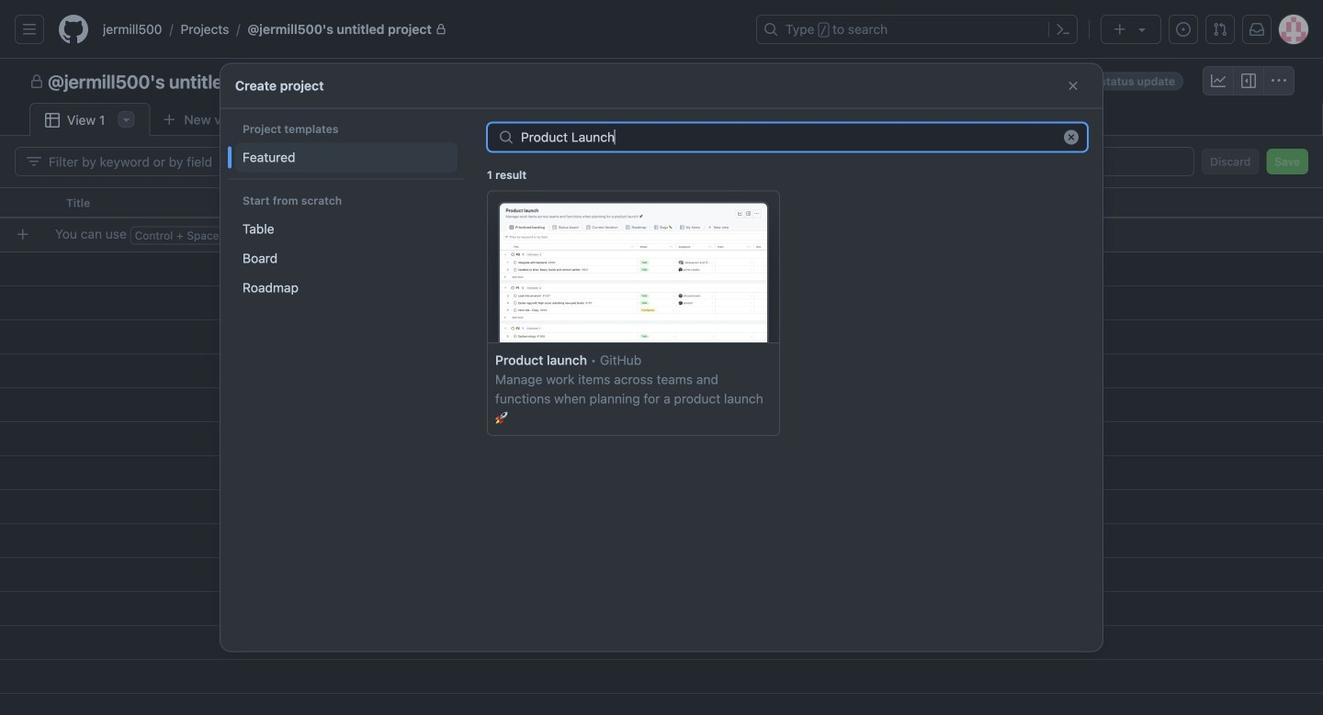 Task type: vqa. For each thing, say whether or not it's contained in the screenshot.
middle sc 9kayk9 0 image
yes



Task type: describe. For each thing, give the bounding box(es) containing it.
command palette image
[[1056, 22, 1071, 37]]

2 column header from the left
[[1020, 187, 1066, 219]]

x circle fill image
[[1064, 130, 1079, 145]]

row down the title column options icon
[[7, 218, 1323, 252]]

row down view filters region
[[0, 187, 1323, 219]]

create new item or add existing item image
[[16, 227, 30, 242]]

lock image
[[436, 24, 447, 35]]

Search templates text field
[[521, 124, 1049, 151]]

view options for view 1 image
[[119, 112, 133, 127]]

homepage image
[[59, 15, 88, 44]]

1 vertical spatial sc 9kayk9 0 image
[[45, 113, 60, 128]]

plus image
[[1113, 22, 1128, 37]]

notifications image
[[1250, 22, 1265, 37]]



Task type: locate. For each thing, give the bounding box(es) containing it.
row
[[0, 187, 1323, 219], [7, 218, 1323, 252]]

region
[[0, 0, 1323, 716]]

list
[[96, 15, 745, 44]]

triangle down image
[[1135, 22, 1150, 37]]

sc 9kayk9 0 image inside view filters region
[[27, 154, 41, 169]]

sc 9kayk9 0 image
[[1272, 74, 1287, 88], [45, 113, 60, 128], [27, 154, 41, 169]]

0 vertical spatial sc 9kayk9 0 image
[[1272, 74, 1287, 88]]

git pull request image
[[1213, 22, 1228, 37]]

search image
[[499, 130, 514, 145]]

2 horizontal spatial sc 9kayk9 0 image
[[1272, 74, 1287, 88]]

cell
[[0, 187, 55, 219]]

1 horizontal spatial sc 9kayk9 0 image
[[45, 113, 60, 128]]

column header
[[836, 187, 1020, 219], [1020, 187, 1066, 219]]

0 horizontal spatial sc 9kayk9 0 image
[[27, 154, 41, 169]]

tab panel
[[0, 136, 1323, 716]]

sc 9kayk9 0 image
[[1211, 74, 1226, 88], [1242, 74, 1256, 88], [29, 74, 44, 89], [1066, 79, 1081, 93]]

issue opened image
[[1176, 22, 1191, 37]]

sc 9kayk9 0 image inside project navigation
[[1272, 74, 1287, 88]]

view filters region
[[15, 147, 1309, 176]]

dialog
[[221, 64, 1103, 652]]

project navigation
[[0, 59, 1323, 103]]

2 vertical spatial sc 9kayk9 0 image
[[27, 154, 41, 169]]

tab list
[[29, 103, 283, 137]]

title column options image
[[621, 196, 636, 210]]

grid
[[0, 187, 1323, 716]]

1 column header from the left
[[836, 187, 1020, 219]]



